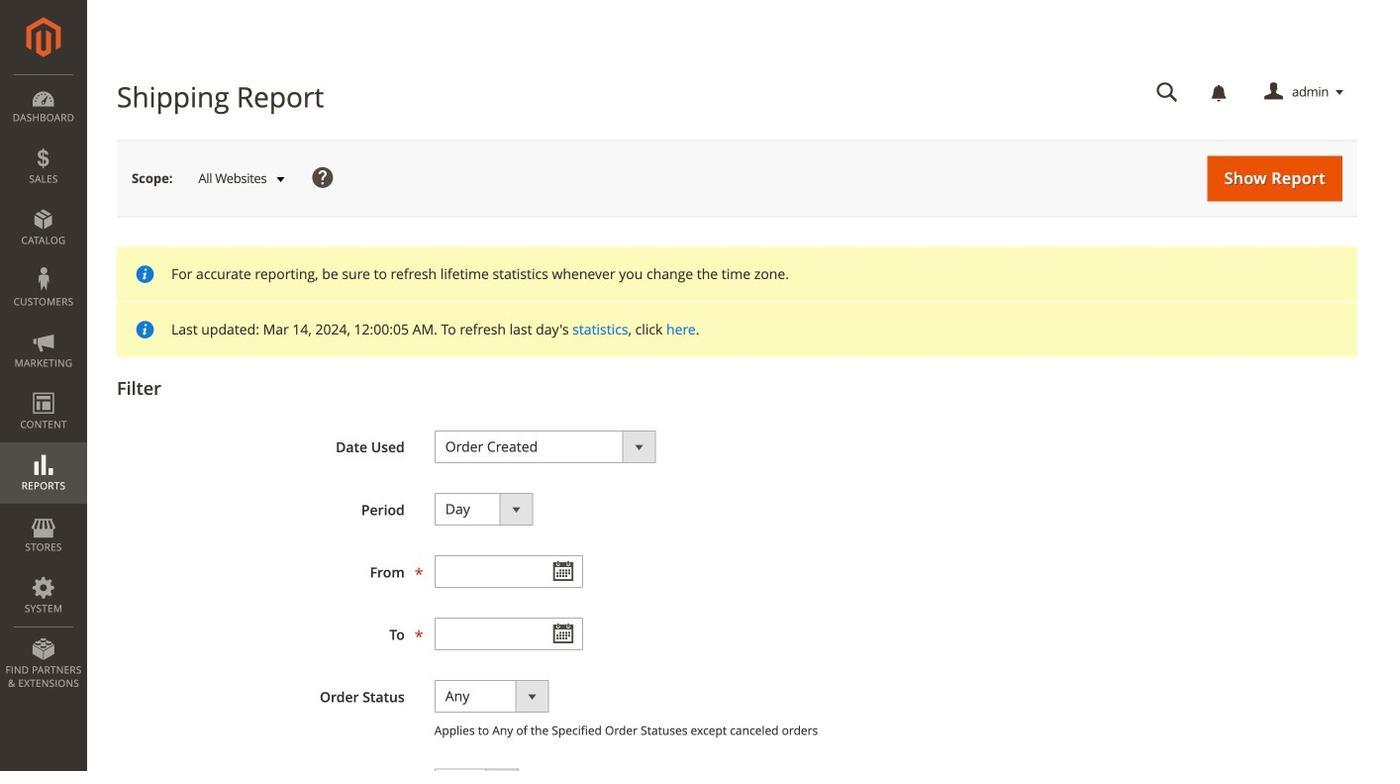 Task type: describe. For each thing, give the bounding box(es) containing it.
magento admin panel image
[[26, 17, 61, 57]]



Task type: vqa. For each thing, say whether or not it's contained in the screenshot.
menu bar
yes



Task type: locate. For each thing, give the bounding box(es) containing it.
None text field
[[434, 556, 583, 588], [434, 618, 583, 651], [434, 556, 583, 588], [434, 618, 583, 651]]

None text field
[[1143, 75, 1192, 110]]

menu bar
[[0, 74, 87, 700]]



